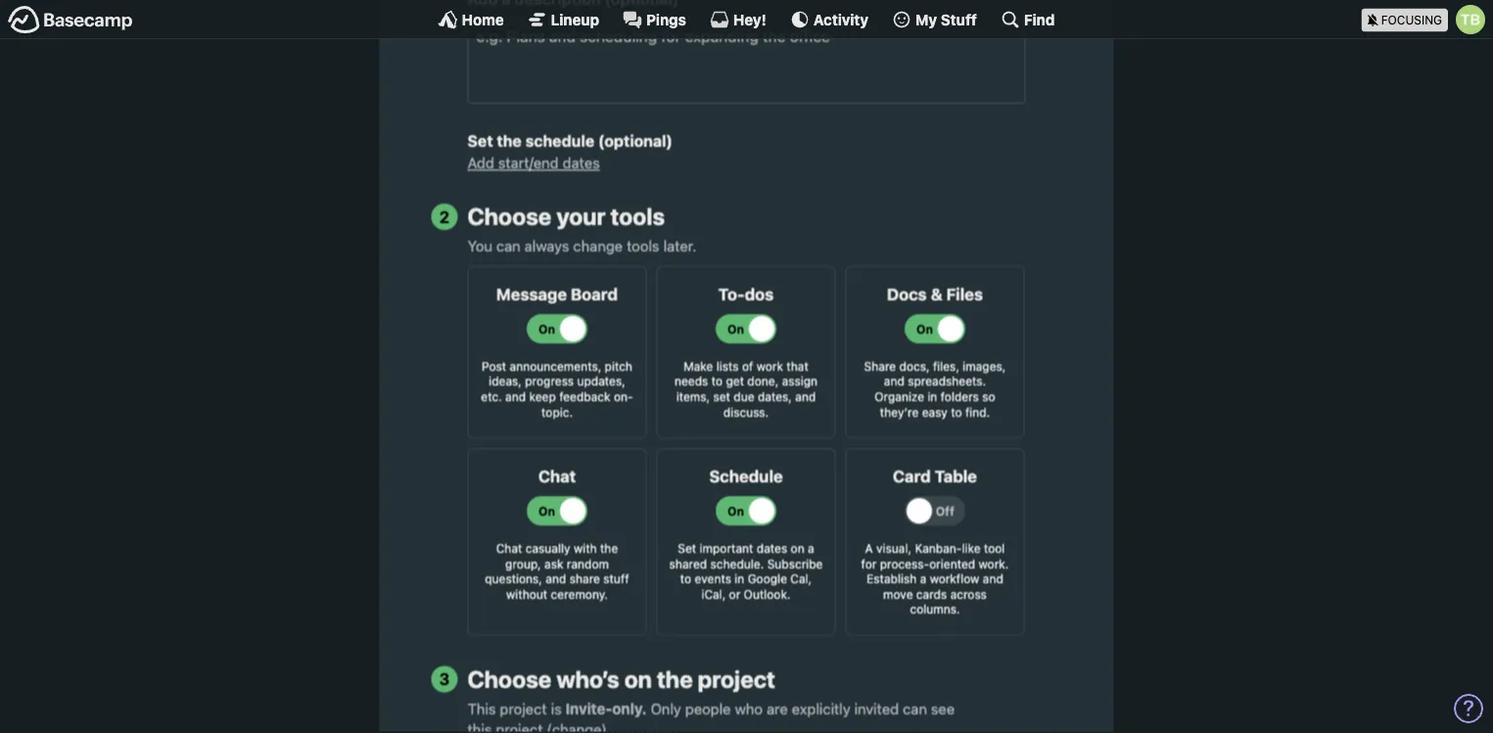 Task type: vqa. For each thing, say whether or not it's contained in the screenshot.


Task type: locate. For each thing, give the bounding box(es) containing it.
1 vertical spatial on
[[625, 666, 652, 693]]

1 horizontal spatial set
[[678, 542, 697, 556]]

items,
[[677, 390, 710, 404]]

set up add
[[468, 132, 493, 151]]

chat for chat
[[539, 467, 576, 486]]

to down folders
[[951, 405, 962, 419]]

and inside make lists of work that needs to get done, assign items, set due dates, and discuss.
[[796, 390, 816, 404]]

post
[[482, 359, 507, 373]]

project
[[698, 666, 776, 693], [500, 700, 547, 717], [496, 721, 543, 734]]

and inside post announcements, pitch ideas, progress updates, etc. and keep feedback on- topic.
[[506, 390, 526, 404]]

and inside chat casually with the group, ask random questions, and share stuff without ceremony.
[[546, 572, 566, 586]]

and inside a visual, kanban-like tool for process-oriented work. establish a workflow and move cards across columns.
[[983, 572, 1004, 586]]

lineup link
[[528, 10, 600, 29]]

of
[[742, 359, 754, 373]]

establish
[[867, 572, 917, 586]]

project up (
[[500, 700, 547, 717]]

set for the
[[468, 132, 493, 151]]

the inside set the schedule (optional) add start/end dates
[[497, 132, 522, 151]]

tools up change
[[611, 203, 665, 230]]

tools left later.
[[627, 237, 660, 254]]

dates up subscribe
[[757, 542, 788, 556]]

and inside share docs, files, images, and spreadsheets. organize in folders so they're easy to find.
[[884, 375, 905, 388]]

find.
[[966, 405, 990, 419]]

chat casually with the group, ask random questions, and share stuff without ceremony.
[[485, 542, 630, 601]]

can inside only people who are explicitly invited can see this project (
[[903, 700, 927, 717]]

only people who are explicitly invited can see this project (
[[468, 700, 955, 734]]

in up easy
[[928, 390, 938, 404]]

a visual, kanban-like tool for process-oriented work. establish a workflow and move cards across columns.
[[862, 542, 1009, 617]]

0 vertical spatial project
[[698, 666, 776, 693]]

in inside set important dates on a shared schedule. subscribe to events in google cal, ical, or outlook.
[[735, 572, 745, 586]]

important
[[700, 542, 754, 556]]

to inside share docs, files, images, and spreadsheets. organize in folders so they're easy to find.
[[951, 405, 962, 419]]

to down shared
[[681, 572, 692, 586]]

pings button
[[623, 10, 687, 29]]

set the schedule (optional) add start/end dates
[[468, 132, 673, 172]]

random
[[567, 557, 609, 571]]

and down assign
[[796, 390, 816, 404]]

0 horizontal spatial chat
[[496, 542, 522, 556]]

set inside set the schedule (optional) add start/end dates
[[468, 132, 493, 151]]

1 vertical spatial chat
[[496, 542, 522, 556]]

focusing
[[1382, 13, 1443, 27]]

and down ask
[[546, 572, 566, 586]]

in inside share docs, files, images, and spreadsheets. organize in folders so they're easy to find.
[[928, 390, 938, 404]]

set inside set important dates on a shared schedule. subscribe to events in google cal, ical, or outlook.
[[678, 542, 697, 556]]

the inside chat casually with the group, ask random questions, and share stuff without ceremony.
[[600, 542, 618, 556]]

this
[[468, 700, 496, 717]]

on up subscribe
[[791, 542, 805, 556]]

a up cards
[[920, 572, 927, 586]]

choose your tools
[[468, 203, 665, 230]]

choose up this
[[468, 666, 552, 693]]

and down work.
[[983, 572, 1004, 586]]

project left (
[[496, 721, 543, 734]]

0 horizontal spatial can
[[497, 237, 521, 254]]

0 horizontal spatial in
[[735, 572, 745, 586]]

0 vertical spatial in
[[928, 390, 938, 404]]

chat inside chat casually with the group, ask random questions, and share stuff without ceremony.
[[496, 542, 522, 556]]

who's
[[557, 666, 620, 693]]

you
[[468, 237, 493, 254]]

to
[[712, 375, 723, 388], [951, 405, 962, 419], [681, 572, 692, 586]]

1 horizontal spatial the
[[600, 542, 618, 556]]

2 vertical spatial project
[[496, 721, 543, 734]]

0 vertical spatial set
[[468, 132, 493, 151]]

only.
[[613, 700, 647, 717]]

start/end
[[498, 154, 559, 172]]

announcements,
[[510, 359, 602, 373]]

docs & files
[[887, 285, 983, 304]]

dates
[[563, 154, 600, 172], [757, 542, 788, 556]]

1 horizontal spatial on
[[791, 542, 805, 556]]

0 vertical spatial the
[[497, 132, 522, 151]]

subscribe
[[768, 557, 823, 571]]

(
[[547, 721, 552, 734]]

questions,
[[485, 572, 543, 586]]

1 horizontal spatial in
[[928, 390, 938, 404]]

a up subscribe
[[808, 542, 815, 556]]

1 horizontal spatial dates
[[757, 542, 788, 556]]

and down the ideas,
[[506, 390, 526, 404]]

the up the only
[[657, 666, 693, 693]]

1 vertical spatial set
[[678, 542, 697, 556]]

home
[[462, 11, 504, 28]]

the up the start/end
[[497, 132, 522, 151]]

1 vertical spatial a
[[920, 572, 927, 586]]

0 vertical spatial chat
[[539, 467, 576, 486]]

they're
[[880, 405, 919, 419]]

set up shared
[[678, 542, 697, 556]]

ask
[[545, 557, 564, 571]]

0 vertical spatial choose
[[468, 203, 552, 230]]

my
[[916, 11, 938, 28]]

lineup
[[551, 11, 600, 28]]

folders
[[941, 390, 979, 404]]

to up set
[[712, 375, 723, 388]]

schedule
[[710, 467, 783, 486]]

to inside set important dates on a shared schedule. subscribe to events in google cal, ical, or outlook.
[[681, 572, 692, 586]]

ideas,
[[489, 375, 522, 388]]

0 vertical spatial dates
[[563, 154, 600, 172]]

set for important
[[678, 542, 697, 556]]

add
[[468, 154, 495, 172]]

in down schedule.
[[735, 572, 745, 586]]

set
[[468, 132, 493, 151], [678, 542, 697, 556]]

docs,
[[900, 359, 930, 373]]

0 horizontal spatial dates
[[563, 154, 600, 172]]

1 choose from the top
[[468, 203, 552, 230]]

on-
[[614, 390, 633, 404]]

message
[[497, 285, 567, 304]]

home link
[[438, 10, 504, 29]]

group,
[[505, 557, 541, 571]]

tools
[[611, 203, 665, 230], [627, 237, 660, 254]]

0 horizontal spatial a
[[808, 542, 815, 556]]

the right with
[[600, 542, 618, 556]]

message board
[[497, 285, 618, 304]]

shared
[[670, 557, 707, 571]]

choose up you
[[468, 203, 552, 230]]

0 vertical spatial can
[[497, 237, 521, 254]]

invite-
[[566, 700, 613, 717]]

2 vertical spatial the
[[657, 666, 693, 693]]

explicitly
[[792, 700, 851, 717]]

0 horizontal spatial the
[[497, 132, 522, 151]]

project up who
[[698, 666, 776, 693]]

1 vertical spatial can
[[903, 700, 927, 717]]

work.
[[979, 557, 1009, 571]]

1 vertical spatial to
[[951, 405, 962, 419]]

2 vertical spatial to
[[681, 572, 692, 586]]

schedule
[[526, 132, 595, 151]]

who
[[735, 700, 763, 717]]

0 vertical spatial to
[[712, 375, 723, 388]]

pitch
[[605, 359, 633, 373]]

choose for choose your tools
[[468, 203, 552, 230]]

chat up group,
[[496, 542, 522, 556]]

2 horizontal spatial to
[[951, 405, 962, 419]]

that
[[787, 359, 809, 373]]

change
[[573, 237, 623, 254]]

1 horizontal spatial a
[[920, 572, 927, 586]]

docs
[[887, 285, 927, 304]]

0 horizontal spatial set
[[468, 132, 493, 151]]

1 horizontal spatial to
[[712, 375, 723, 388]]

can right you
[[497, 237, 521, 254]]

dos
[[745, 285, 774, 304]]

chat
[[539, 467, 576, 486], [496, 542, 522, 556]]

a
[[808, 542, 815, 556], [920, 572, 927, 586]]

1 vertical spatial choose
[[468, 666, 552, 693]]

1 horizontal spatial chat
[[539, 467, 576, 486]]

on up only.
[[625, 666, 652, 693]]

1 vertical spatial the
[[600, 542, 618, 556]]

0 vertical spatial a
[[808, 542, 815, 556]]

etc.
[[481, 390, 502, 404]]

0 horizontal spatial to
[[681, 572, 692, 586]]

is
[[551, 700, 562, 717]]

without
[[506, 588, 548, 601]]

hey!
[[734, 11, 767, 28]]

2 horizontal spatial the
[[657, 666, 693, 693]]

add start/end dates link
[[468, 154, 600, 172]]

share docs, files, images, and spreadsheets. organize in folders so they're easy to find.
[[864, 359, 1006, 419]]

table
[[935, 467, 978, 486]]

only
[[651, 700, 682, 717]]

and up organize
[[884, 375, 905, 388]]

0 vertical spatial on
[[791, 542, 805, 556]]

2 choose from the top
[[468, 666, 552, 693]]

1 horizontal spatial can
[[903, 700, 927, 717]]

dates down schedule
[[563, 154, 600, 172]]

chat down topic.
[[539, 467, 576, 486]]

1 vertical spatial in
[[735, 572, 745, 586]]

this project is invite-only.
[[468, 700, 647, 717]]

on
[[791, 542, 805, 556], [625, 666, 652, 693]]

can left the see
[[903, 700, 927, 717]]

a inside set important dates on a shared schedule. subscribe to events in google cal, ical, or outlook.
[[808, 542, 815, 556]]

1 vertical spatial dates
[[757, 542, 788, 556]]



Task type: describe. For each thing, give the bounding box(es) containing it.
keep
[[529, 390, 556, 404]]

1 vertical spatial tools
[[627, 237, 660, 254]]

you can always change tools later.
[[468, 237, 697, 254]]

dates inside set important dates on a shared schedule. subscribe to events in google cal, ical, or outlook.
[[757, 542, 788, 556]]

chat for chat casually with the group, ask random questions, and share stuff without ceremony.
[[496, 542, 522, 556]]

with
[[574, 542, 597, 556]]

choose for choose who's on the project
[[468, 666, 552, 693]]

pings
[[647, 11, 687, 28]]

for
[[862, 557, 877, 571]]

&
[[931, 285, 943, 304]]

Add a description (optional) text field
[[468, 16, 1026, 104]]

this
[[468, 721, 492, 734]]

to-
[[719, 285, 745, 304]]

lists
[[717, 359, 739, 373]]

events
[[695, 572, 732, 586]]

easy
[[922, 405, 948, 419]]

tim burton image
[[1456, 5, 1486, 34]]

activity
[[814, 11, 869, 28]]

updates,
[[577, 375, 626, 388]]

tool
[[984, 542, 1005, 556]]

work
[[757, 359, 784, 373]]

focusing button
[[1362, 0, 1494, 38]]

files,
[[933, 359, 960, 373]]

post announcements, pitch ideas, progress updates, etc. and keep feedback on- topic.
[[481, 359, 633, 419]]

always
[[525, 237, 570, 254]]

a inside a visual, kanban-like tool for process-oriented work. establish a workflow and move cards across columns.
[[920, 572, 927, 586]]

images,
[[963, 359, 1006, 373]]

on inside set important dates on a shared schedule. subscribe to events in google cal, ical, or outlook.
[[791, 542, 805, 556]]

organize
[[875, 390, 925, 404]]

outlook.
[[744, 588, 791, 601]]

people
[[685, 700, 731, 717]]

spreadsheets.
[[908, 375, 986, 388]]

find
[[1024, 11, 1055, 28]]

dates,
[[758, 390, 792, 404]]

your
[[557, 203, 606, 230]]

ceremony.
[[551, 588, 608, 601]]

topic.
[[542, 405, 573, 419]]

due
[[734, 390, 755, 404]]

1 vertical spatial project
[[500, 700, 547, 717]]

columns.
[[910, 603, 960, 617]]

make
[[684, 359, 713, 373]]

main element
[[0, 0, 1494, 39]]

visual,
[[877, 542, 912, 556]]

or
[[729, 588, 741, 601]]

switch accounts image
[[8, 5, 133, 35]]

dates inside set the schedule (optional) add start/end dates
[[563, 154, 600, 172]]

like
[[962, 542, 981, 556]]

feedback
[[559, 390, 611, 404]]

discuss.
[[724, 405, 769, 419]]

are
[[767, 700, 788, 717]]

0 horizontal spatial on
[[625, 666, 652, 693]]

invited
[[855, 700, 899, 717]]

the for who's
[[657, 666, 693, 693]]

schedule.
[[711, 557, 764, 571]]

set important dates on a shared schedule. subscribe to events in google cal, ical, or outlook.
[[670, 542, 823, 601]]

card table
[[893, 467, 978, 486]]

needs
[[675, 375, 709, 388]]

hey! button
[[710, 10, 767, 29]]

choose who's on the project
[[468, 666, 776, 693]]

ical,
[[702, 588, 726, 601]]

stuff
[[604, 572, 630, 586]]

kanban-
[[915, 542, 962, 556]]

to inside make lists of work that needs to get done, assign items, set due dates, and discuss.
[[712, 375, 723, 388]]

project inside only people who are explicitly invited can see this project (
[[496, 721, 543, 734]]

oriented
[[930, 557, 976, 571]]

the for casually
[[600, 542, 618, 556]]

share
[[570, 572, 600, 586]]

card
[[893, 467, 931, 486]]

to-dos
[[719, 285, 774, 304]]

google
[[748, 572, 787, 586]]

0 vertical spatial tools
[[611, 203, 665, 230]]

my stuff button
[[892, 10, 977, 29]]

see
[[931, 700, 955, 717]]

casually
[[526, 542, 571, 556]]

find button
[[1001, 10, 1055, 29]]

process-
[[880, 557, 930, 571]]

make lists of work that needs to get done, assign items, set due dates, and discuss.
[[675, 359, 818, 419]]

files
[[947, 285, 983, 304]]

progress
[[525, 375, 574, 388]]

done,
[[748, 375, 779, 388]]

a
[[865, 542, 873, 556]]

activity link
[[790, 10, 869, 29]]



